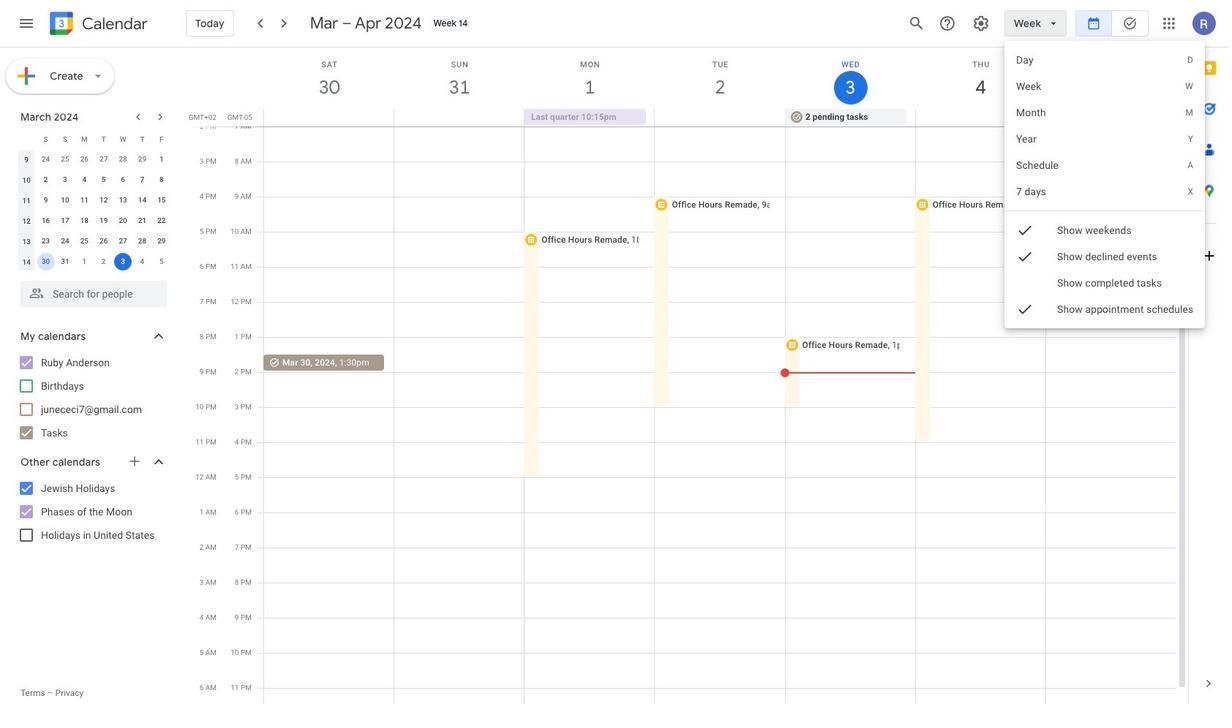 Task type: locate. For each thing, give the bounding box(es) containing it.
checkbox item
[[1005, 217, 1206, 244], [1005, 228, 1206, 338], [1005, 244, 1206, 270], [1005, 296, 1206, 323]]

add other calendars image
[[127, 454, 142, 469]]

april 5 element
[[153, 253, 170, 271]]

1 element
[[153, 151, 170, 168]]

4 element
[[76, 171, 93, 189]]

17 element
[[56, 212, 74, 230]]

None search field
[[0, 275, 181, 307]]

column header
[[17, 129, 36, 149]]

grid
[[187, 48, 1188, 705]]

26 element
[[95, 233, 112, 250]]

1 menu item from the top
[[1005, 47, 1206, 73]]

february 26 element
[[76, 151, 93, 168]]

8 element
[[153, 171, 170, 189]]

heading inside calendar element
[[79, 15, 148, 33]]

22 element
[[153, 212, 170, 230]]

11 element
[[76, 192, 93, 209]]

3 checkbox item from the top
[[1005, 244, 1206, 270]]

april 2 element
[[95, 253, 112, 271]]

18 element
[[76, 212, 93, 230]]

april 1 element
[[76, 253, 93, 271]]

main drawer image
[[18, 15, 35, 32]]

25 element
[[76, 233, 93, 250]]

row
[[258, 109, 1188, 127], [17, 129, 171, 149], [17, 149, 171, 170], [17, 170, 171, 190], [17, 190, 171, 211], [17, 211, 171, 231], [17, 231, 171, 252], [17, 252, 171, 272]]

menu
[[1005, 41, 1206, 338]]

february 27 element
[[95, 151, 112, 168]]

4 menu item from the top
[[1005, 126, 1206, 152]]

12 element
[[95, 192, 112, 209]]

21 element
[[134, 212, 151, 230]]

7 element
[[134, 171, 151, 189]]

tab list
[[1189, 48, 1229, 664]]

menu item
[[1005, 47, 1206, 73], [1005, 73, 1206, 100], [1005, 100, 1206, 126], [1005, 126, 1206, 152], [1005, 152, 1206, 179], [1005, 179, 1206, 205]]

9 element
[[37, 192, 55, 209]]

march 2024 grid
[[14, 129, 171, 272]]

february 29 element
[[134, 151, 151, 168]]

27 element
[[114, 233, 132, 250]]

6 element
[[114, 171, 132, 189]]

16 element
[[37, 212, 55, 230]]

row group inside the march 2024 grid
[[17, 149, 171, 272]]

heading
[[79, 15, 148, 33]]

6 menu item from the top
[[1005, 179, 1206, 205]]

cell
[[264, 109, 394, 127], [394, 109, 525, 127], [655, 109, 785, 127], [915, 109, 1046, 127], [1046, 109, 1176, 127], [36, 252, 55, 272], [113, 252, 133, 272]]

other calendars list
[[3, 477, 181, 547]]

28 element
[[134, 233, 151, 250]]

row group
[[17, 149, 171, 272]]

Search for people text field
[[29, 281, 158, 307]]

30 element
[[37, 253, 55, 271]]

3 menu item from the top
[[1005, 100, 1206, 126]]



Task type: vqa. For each thing, say whether or not it's contained in the screenshot.
new
no



Task type: describe. For each thing, give the bounding box(es) containing it.
2 element
[[37, 171, 55, 189]]

4 checkbox item from the top
[[1005, 296, 1206, 323]]

15 element
[[153, 192, 170, 209]]

3 element
[[56, 171, 74, 189]]

2 checkbox item from the top
[[1005, 228, 1206, 338]]

14 element
[[134, 192, 151, 209]]

february 24 element
[[37, 151, 55, 168]]

2 menu item from the top
[[1005, 73, 1206, 100]]

20 element
[[114, 212, 132, 230]]

13 element
[[114, 192, 132, 209]]

february 25 element
[[56, 151, 74, 168]]

10 element
[[56, 192, 74, 209]]

column header inside the march 2024 grid
[[17, 129, 36, 149]]

settings menu image
[[973, 15, 990, 32]]

my calendars list
[[3, 351, 181, 445]]

april 4 element
[[134, 253, 151, 271]]

1 checkbox item from the top
[[1005, 217, 1206, 244]]

29 element
[[153, 233, 170, 250]]

23 element
[[37, 233, 55, 250]]

5 element
[[95, 171, 112, 189]]

31 element
[[56, 253, 74, 271]]

february 28 element
[[114, 151, 132, 168]]

24 element
[[56, 233, 74, 250]]

5 menu item from the top
[[1005, 152, 1206, 179]]

april 3, today element
[[114, 253, 132, 271]]

19 element
[[95, 212, 112, 230]]

calendar element
[[47, 9, 148, 41]]



